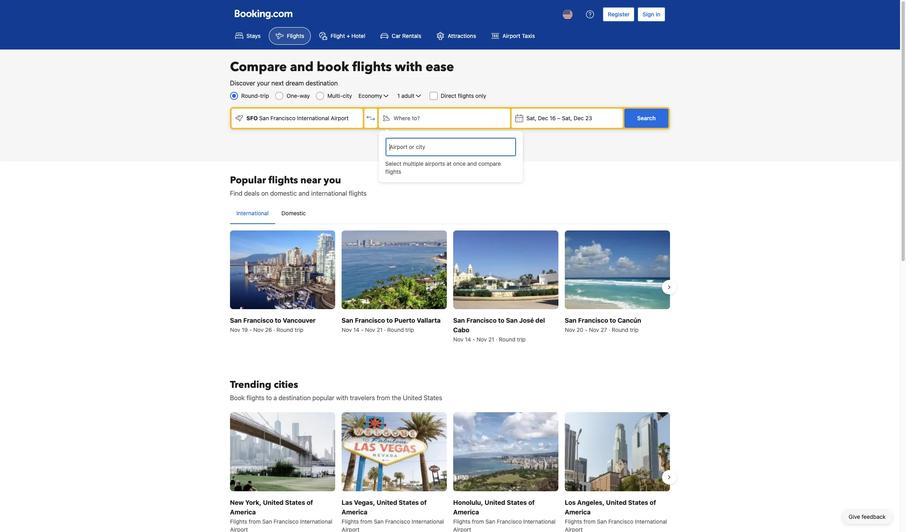 Task type: describe. For each thing, give the bounding box(es) containing it.
from for new york, united states of america
[[249, 519, 261, 526]]

rentals
[[402, 32, 421, 39]]

search button
[[625, 109, 669, 128]]

flight + hotel
[[331, 32, 365, 39]]

las vegas, united states of america flights from san francisco international airport
[[342, 500, 444, 533]]

sign in link
[[638, 7, 665, 22]]

airport left the taxis
[[503, 32, 521, 39]]

vegas,
[[354, 500, 375, 507]]

give
[[849, 514, 860, 521]]

- inside san francisco to cancún nov 20 - nov 27 · round trip
[[585, 327, 588, 334]]

+
[[347, 32, 350, 39]]

san francisco to puerto vallarta image
[[342, 231, 447, 310]]

cabo
[[453, 327, 470, 334]]

francisco inside san francisco to san josé del cabo nov 14 - nov 21 · round trip
[[467, 317, 497, 325]]

on
[[261, 190, 269, 197]]

new york, united states of america flights from san francisco international airport
[[230, 500, 332, 533]]

stays link
[[228, 27, 267, 45]]

26
[[265, 327, 272, 334]]

2 dec from the left
[[574, 115, 584, 122]]

16
[[550, 115, 556, 122]]

san francisco to cancún nov 20 - nov 27 · round trip
[[565, 317, 641, 334]]

sign in
[[643, 11, 661, 18]]

in
[[656, 11, 661, 18]]

united inside trending cities book flights to a destination popular with travelers from the united states
[[403, 395, 422, 402]]

1 adult
[[397, 92, 414, 99]]

from for las vegas, united states of america
[[360, 519, 372, 526]]

region containing new york, united states of america
[[224, 410, 677, 533]]

select
[[385, 160, 402, 167]]

· inside san francisco to san josé del cabo nov 14 - nov 21 · round trip
[[496, 337, 497, 343]]

2 sat, from the left
[[562, 115, 572, 122]]

san francisco to vancouver image
[[230, 231, 335, 310]]

san inside los angeles, united states of america flights from san francisco international airport
[[597, 519, 607, 526]]

book
[[317, 58, 349, 76]]

destination inside compare and book flights with ease discover your next dream destination
[[306, 80, 338, 87]]

flights inside trending cities book flights to a destination popular with travelers from the united states
[[246, 395, 264, 402]]

register link
[[603, 7, 635, 22]]

of inside honolulu, united states of america flights from san francisco international airport
[[528, 500, 535, 507]]

14 inside 'san francisco to puerto vallarta nov 14 - nov 21 · round trip'
[[353, 327, 360, 334]]

san inside honolulu, united states of america flights from san francisco international airport
[[486, 519, 495, 526]]

san inside new york, united states of america flights from san francisco international airport
[[262, 519, 272, 526]]

international inside button
[[236, 210, 269, 217]]

- inside 'san francisco to puerto vallarta nov 14 - nov 21 · round trip'
[[361, 327, 364, 334]]

with inside trending cities book flights to a destination popular with travelers from the united states
[[336, 395, 348, 402]]

and inside compare and book flights with ease discover your next dream destination
[[290, 58, 314, 76]]

flights for los angeles, united states of america
[[565, 519, 582, 526]]

the
[[392, 395, 401, 402]]

sat, dec 16 – sat, dec 23
[[526, 115, 592, 122]]

car
[[392, 32, 401, 39]]

next
[[271, 80, 284, 87]]

flights for las vegas, united states of america
[[342, 519, 359, 526]]

give feedback button
[[843, 511, 892, 525]]

san francisco to cancún image
[[565, 231, 670, 310]]

los
[[565, 500, 576, 507]]

one-way
[[287, 92, 310, 99]]

of for las vegas, united states of america
[[420, 500, 427, 507]]

you
[[324, 174, 341, 187]]

Airport or city text field
[[389, 143, 513, 152]]

adult
[[402, 92, 414, 99]]

airports
[[425, 160, 445, 167]]

york,
[[245, 500, 261, 507]]

popular
[[312, 395, 335, 402]]

airport down multi-city
[[331, 115, 349, 122]]

states inside honolulu, united states of america flights from san francisco international airport
[[507, 500, 527, 507]]

21 inside 'san francisco to puerto vallarta nov 14 - nov 21 · round trip'
[[377, 327, 383, 334]]

flights up 'domestic'
[[269, 174, 298, 187]]

states for los angeles, united states of america
[[628, 500, 648, 507]]

21 inside san francisco to san josé del cabo nov 14 - nov 21 · round trip
[[488, 337, 494, 343]]

francisco inside new york, united states of america flights from san francisco international airport
[[274, 519, 299, 526]]

tab list containing international
[[230, 203, 670, 225]]

states for new york, united states of america
[[285, 500, 305, 507]]

international inside 'las vegas, united states of america flights from san francisco international airport'
[[412, 519, 444, 526]]

flight
[[331, 32, 345, 39]]

sfo
[[246, 115, 258, 122]]

dream
[[286, 80, 304, 87]]

united for new york, united states of america
[[263, 500, 284, 507]]

las vegas, united states of america image
[[342, 413, 447, 492]]

international button
[[230, 203, 275, 224]]

- inside san francisco to san josé del cabo nov 14 - nov 21 · round trip
[[473, 337, 475, 343]]

1
[[397, 92, 400, 99]]

francisco inside los angeles, united states of america flights from san francisco international airport
[[609, 519, 634, 526]]

international
[[311, 190, 347, 197]]

of for new york, united states of america
[[307, 500, 313, 507]]

stays
[[246, 32, 261, 39]]

deals
[[244, 190, 260, 197]]

airport inside 'las vegas, united states of america flights from san francisco international airport'
[[342, 527, 360, 533]]

san francisco to san josé del cabo nov 14 - nov 21 · round trip
[[453, 317, 545, 343]]

airport taxis
[[503, 32, 535, 39]]

san inside san francisco to vancouver nov 19 - nov 26 · round trip
[[230, 317, 242, 325]]

cancún
[[618, 317, 641, 325]]

–
[[557, 115, 561, 122]]

from inside honolulu, united states of america flights from san francisco international airport
[[472, 519, 484, 526]]

to for vancouver
[[275, 317, 281, 325]]

· inside san francisco to vancouver nov 19 - nov 26 · round trip
[[274, 327, 275, 334]]

ease
[[426, 58, 454, 76]]

united for las vegas, united states of america
[[377, 500, 397, 507]]

puerto
[[394, 317, 415, 325]]

near
[[301, 174, 321, 187]]

1 dec from the left
[[538, 115, 548, 122]]

direct flights only
[[441, 92, 486, 99]]

car rentals link
[[374, 27, 428, 45]]

round-trip
[[241, 92, 269, 99]]

francisco inside 'san francisco to puerto vallarta nov 14 - nov 21 · round trip'
[[355, 317, 385, 325]]

trip inside 'san francisco to puerto vallarta nov 14 - nov 21 · round trip'
[[405, 327, 414, 334]]

honolulu,
[[453, 500, 483, 507]]

sign
[[643, 11, 654, 18]]

san francisco to vancouver nov 19 - nov 26 · round trip
[[230, 317, 316, 334]]

27
[[601, 327, 607, 334]]

new york, united states of america image
[[230, 413, 335, 492]]

search
[[637, 115, 656, 122]]

san inside 'san francisco to puerto vallarta nov 14 - nov 21 · round trip'
[[342, 317, 353, 325]]

to for san
[[498, 317, 505, 325]]

19
[[242, 327, 248, 334]]

city
[[343, 92, 352, 99]]

compare
[[230, 58, 287, 76]]

attractions link
[[430, 27, 483, 45]]

san francisco to san josé del cabo image
[[453, 231, 559, 310]]

1 adult button
[[397, 91, 423, 101]]

destination inside trending cities book flights to a destination popular with travelers from the united states
[[279, 395, 311, 402]]

at
[[447, 160, 452, 167]]

· inside san francisco to cancún nov 20 - nov 27 · round trip
[[609, 327, 610, 334]]

francisco inside 'las vegas, united states of america flights from san francisco international airport'
[[385, 519, 410, 526]]

where to? button
[[379, 109, 510, 128]]



Task type: vqa. For each thing, say whether or not it's contained in the screenshot.
deposit
no



Task type: locate. For each thing, give the bounding box(es) containing it.
flights down trending
[[246, 395, 264, 402]]

select multiple airports at once and compare flights
[[385, 160, 501, 175]]

airport down the honolulu,
[[453, 527, 471, 533]]

from down vegas, in the left of the page
[[360, 519, 372, 526]]

of for los angeles, united states of america
[[650, 500, 656, 507]]

to left a
[[266, 395, 272, 402]]

0 horizontal spatial dec
[[538, 115, 548, 122]]

round inside san francisco to cancún nov 20 - nov 27 · round trip
[[612, 327, 628, 334]]

- inside san francisco to vancouver nov 19 - nov 26 · round trip
[[249, 327, 252, 334]]

-
[[249, 327, 252, 334], [361, 327, 364, 334], [585, 327, 588, 334], [473, 337, 475, 343]]

states
[[424, 395, 442, 402], [285, 500, 305, 507], [399, 500, 419, 507], [507, 500, 527, 507], [628, 500, 648, 507]]

flights inside "link"
[[287, 32, 304, 39]]

flight + hotel link
[[313, 27, 372, 45]]

way
[[300, 92, 310, 99]]

1 vertical spatial with
[[336, 395, 348, 402]]

to for cancún
[[610, 317, 616, 325]]

america inside honolulu, united states of america flights from san francisco international airport
[[453, 509, 479, 516]]

car rentals
[[392, 32, 421, 39]]

a
[[274, 395, 277, 402]]

·
[[274, 327, 275, 334], [384, 327, 386, 334], [609, 327, 610, 334], [496, 337, 497, 343]]

hotel
[[352, 32, 365, 39]]

united inside honolulu, united states of america flights from san francisco international airport
[[485, 500, 505, 507]]

1 vertical spatial region
[[224, 410, 677, 533]]

tab list
[[230, 203, 670, 225]]

america inside 'las vegas, united states of america flights from san francisco international airport'
[[342, 509, 368, 516]]

taxis
[[522, 32, 535, 39]]

find
[[230, 190, 242, 197]]

josé
[[519, 317, 534, 325]]

international inside honolulu, united states of america flights from san francisco international airport
[[523, 519, 556, 526]]

and right once on the top of page
[[467, 160, 477, 167]]

dec left 23
[[574, 115, 584, 122]]

flights inside new york, united states of america flights from san francisco international airport
[[230, 519, 247, 526]]

destination down cities
[[279, 395, 311, 402]]

4 america from the left
[[565, 509, 591, 516]]

to inside san francisco to cancún nov 20 - nov 27 · round trip
[[610, 317, 616, 325]]

airport inside new york, united states of america flights from san francisco international airport
[[230, 527, 248, 533]]

america down the honolulu,
[[453, 509, 479, 516]]

america down las
[[342, 509, 368, 516]]

flights link
[[269, 27, 311, 45]]

destination up multi-
[[306, 80, 338, 87]]

0 vertical spatial with
[[395, 58, 423, 76]]

flights up economy
[[352, 58, 392, 76]]

america for los
[[565, 509, 591, 516]]

booking.com logo image
[[235, 9, 292, 19], [235, 9, 292, 19]]

airport down las
[[342, 527, 360, 533]]

trip down puerto
[[405, 327, 414, 334]]

to?
[[412, 115, 420, 122]]

francisco inside honolulu, united states of america flights from san francisco international airport
[[497, 519, 522, 526]]

to
[[275, 317, 281, 325], [387, 317, 393, 325], [498, 317, 505, 325], [610, 317, 616, 325], [266, 395, 272, 402]]

23
[[585, 115, 592, 122]]

sfo san francisco international airport
[[246, 115, 349, 122]]

with inside compare and book flights with ease discover your next dream destination
[[395, 58, 423, 76]]

and
[[290, 58, 314, 76], [467, 160, 477, 167], [299, 190, 310, 197]]

united right the honolulu,
[[485, 500, 505, 507]]

states inside trending cities book flights to a destination popular with travelers from the united states
[[424, 395, 442, 402]]

america inside los angeles, united states of america flights from san francisco international airport
[[565, 509, 591, 516]]

round
[[277, 327, 293, 334], [387, 327, 404, 334], [612, 327, 628, 334], [499, 337, 516, 343]]

las
[[342, 500, 353, 507]]

flights
[[287, 32, 304, 39], [230, 519, 247, 526], [342, 519, 359, 526], [453, 519, 471, 526], [565, 519, 582, 526]]

airport down los
[[565, 527, 583, 533]]

region containing san francisco to vancouver
[[224, 228, 677, 347]]

san
[[259, 115, 269, 122], [230, 317, 242, 325], [342, 317, 353, 325], [453, 317, 465, 325], [506, 317, 518, 325], [565, 317, 577, 325], [262, 519, 272, 526], [374, 519, 384, 526], [486, 519, 495, 526], [597, 519, 607, 526]]

multiple
[[403, 160, 424, 167]]

honolulu, united states of america image
[[453, 413, 559, 492]]

domestic
[[270, 190, 297, 197]]

from inside 'las vegas, united states of america flights from san francisco international airport'
[[360, 519, 372, 526]]

flights left "only"
[[458, 92, 474, 99]]

one-
[[287, 92, 300, 99]]

1 vertical spatial and
[[467, 160, 477, 167]]

0 horizontal spatial with
[[336, 395, 348, 402]]

1 horizontal spatial 14
[[465, 337, 471, 343]]

del
[[536, 317, 545, 325]]

nov
[[230, 327, 240, 334], [253, 327, 264, 334], [342, 327, 352, 334], [365, 327, 375, 334], [565, 327, 575, 334], [589, 327, 599, 334], [453, 337, 464, 343], [477, 337, 487, 343]]

1 vertical spatial 14
[[465, 337, 471, 343]]

los angeles, united states of america flights from san francisco international airport
[[565, 500, 667, 533]]

1 horizontal spatial dec
[[574, 115, 584, 122]]

flights inside the select multiple airports at once and compare flights
[[385, 168, 401, 175]]

· inside 'san francisco to puerto vallarta nov 14 - nov 21 · round trip'
[[384, 327, 386, 334]]

united for los angeles, united states of america
[[606, 500, 627, 507]]

trip down the josé
[[517, 337, 526, 343]]

3 of from the left
[[528, 500, 535, 507]]

from for los angeles, united states of america
[[584, 519, 596, 526]]

round inside san francisco to vancouver nov 19 - nov 26 · round trip
[[277, 327, 293, 334]]

america for new
[[230, 509, 256, 516]]

to inside 'san francisco to puerto vallarta nov 14 - nov 21 · round trip'
[[387, 317, 393, 325]]

america
[[230, 509, 256, 516], [342, 509, 368, 516], [453, 509, 479, 516], [565, 509, 591, 516]]

new
[[230, 500, 244, 507]]

and inside the select multiple airports at once and compare flights
[[467, 160, 477, 167]]

and inside the popular flights near you find deals on domestic and international flights
[[299, 190, 310, 197]]

trip down your
[[260, 92, 269, 99]]

vancouver
[[283, 317, 316, 325]]

of inside new york, united states of america flights from san francisco international airport
[[307, 500, 313, 507]]

and up dream at the left of page
[[290, 58, 314, 76]]

to left the josé
[[498, 317, 505, 325]]

2 of from the left
[[420, 500, 427, 507]]

sat, dec 16 – sat, dec 23 button
[[512, 109, 623, 128]]

united right vegas, in the left of the page
[[377, 500, 397, 507]]

3 america from the left
[[453, 509, 479, 516]]

0 vertical spatial 14
[[353, 327, 360, 334]]

san inside san francisco to cancún nov 20 - nov 27 · round trip
[[565, 317, 577, 325]]

20
[[577, 327, 584, 334]]

america inside new york, united states of america flights from san francisco international airport
[[230, 509, 256, 516]]

0 horizontal spatial 14
[[353, 327, 360, 334]]

to for puerto
[[387, 317, 393, 325]]

to inside san francisco to san josé del cabo nov 14 - nov 21 · round trip
[[498, 317, 505, 325]]

dec left 16
[[538, 115, 548, 122]]

flights down select
[[385, 168, 401, 175]]

flights inside honolulu, united states of america flights from san francisco international airport
[[453, 519, 471, 526]]

from down the honolulu,
[[472, 519, 484, 526]]

book
[[230, 395, 245, 402]]

flights inside 'las vegas, united states of america flights from san francisco international airport'
[[342, 519, 359, 526]]

trip down vancouver on the left of page
[[295, 327, 303, 334]]

states for las vegas, united states of america
[[399, 500, 419, 507]]

international inside los angeles, united states of america flights from san francisco international airport
[[635, 519, 667, 526]]

airport down new at the left of the page
[[230, 527, 248, 533]]

2 region from the top
[[224, 410, 677, 533]]

popular flights near you find deals on domestic and international flights
[[230, 174, 367, 197]]

2 america from the left
[[342, 509, 368, 516]]

states inside los angeles, united states of america flights from san francisco international airport
[[628, 500, 648, 507]]

united right york,
[[263, 500, 284, 507]]

states inside 'las vegas, united states of america flights from san francisco international airport'
[[399, 500, 419, 507]]

angeles,
[[577, 500, 605, 507]]

vallarta
[[417, 317, 441, 325]]

flights for new york, united states of america
[[230, 519, 247, 526]]

trip down cancún
[[630, 327, 639, 334]]

popular
[[230, 174, 266, 187]]

flights right international
[[349, 190, 367, 197]]

0 vertical spatial and
[[290, 58, 314, 76]]

to left vancouver on the left of page
[[275, 317, 281, 325]]

discover
[[230, 80, 255, 87]]

14 inside san francisco to san josé del cabo nov 14 - nov 21 · round trip
[[465, 337, 471, 343]]

of inside 'las vegas, united states of america flights from san francisco international airport'
[[420, 500, 427, 507]]

direct
[[441, 92, 456, 99]]

1 region from the top
[[224, 228, 677, 347]]

dec
[[538, 115, 548, 122], [574, 115, 584, 122]]

round-
[[241, 92, 260, 99]]

from inside new york, united states of america flights from san francisco international airport
[[249, 519, 261, 526]]

0 vertical spatial destination
[[306, 80, 338, 87]]

international
[[297, 115, 329, 122], [236, 210, 269, 217], [300, 519, 332, 526], [412, 519, 444, 526], [523, 519, 556, 526], [635, 519, 667, 526]]

multi-
[[328, 92, 343, 99]]

economy
[[359, 92, 382, 99]]

with right popular
[[336, 395, 348, 402]]

united
[[403, 395, 422, 402], [263, 500, 284, 507], [377, 500, 397, 507], [485, 500, 505, 507], [606, 500, 627, 507]]

of inside los angeles, united states of america flights from san francisco international airport
[[650, 500, 656, 507]]

united inside 'las vegas, united states of america flights from san francisco international airport'
[[377, 500, 397, 507]]

1 vertical spatial 21
[[488, 337, 494, 343]]

flights inside los angeles, united states of america flights from san francisco international airport
[[565, 519, 582, 526]]

travelers
[[350, 395, 375, 402]]

sat, left 16
[[526, 115, 537, 122]]

san inside 'las vegas, united states of america flights from san francisco international airport'
[[374, 519, 384, 526]]

united right angeles,
[[606, 500, 627, 507]]

flights inside compare and book flights with ease discover your next dream destination
[[352, 58, 392, 76]]

round inside san francisco to san josé del cabo nov 14 - nov 21 · round trip
[[499, 337, 516, 343]]

2 vertical spatial and
[[299, 190, 310, 197]]

to left cancún
[[610, 317, 616, 325]]

trip inside san francisco to cancún nov 20 - nov 27 · round trip
[[630, 327, 639, 334]]

0 vertical spatial region
[[224, 228, 677, 347]]

airport
[[503, 32, 521, 39], [331, 115, 349, 122], [230, 527, 248, 533], [342, 527, 360, 533], [453, 527, 471, 533], [565, 527, 583, 533]]

0 vertical spatial 21
[[377, 327, 383, 334]]

0 horizontal spatial sat,
[[526, 115, 537, 122]]

domestic button
[[275, 203, 312, 224]]

with up adult on the top left of the page
[[395, 58, 423, 76]]

to inside san francisco to vancouver nov 19 - nov 26 · round trip
[[275, 317, 281, 325]]

airport inside honolulu, united states of america flights from san francisco international airport
[[453, 527, 471, 533]]

feedback
[[862, 514, 886, 521]]

francisco inside san francisco to vancouver nov 19 - nov 26 · round trip
[[243, 317, 273, 325]]

your
[[257, 80, 270, 87]]

to inside trending cities book flights to a destination popular with travelers from the united states
[[266, 395, 272, 402]]

attractions
[[448, 32, 476, 39]]

where
[[394, 115, 411, 122]]

0 horizontal spatial 21
[[377, 327, 383, 334]]

destination
[[306, 80, 338, 87], [279, 395, 311, 402]]

honolulu, united states of america flights from san francisco international airport
[[453, 500, 556, 533]]

compare and book flights with ease discover your next dream destination
[[230, 58, 454, 87]]

united inside new york, united states of america flights from san francisco international airport
[[263, 500, 284, 507]]

los angeles, united states of america image
[[565, 413, 670, 492]]

1 horizontal spatial sat,
[[562, 115, 572, 122]]

1 vertical spatial destination
[[279, 395, 311, 402]]

from inside los angeles, united states of america flights from san francisco international airport
[[584, 519, 596, 526]]

where to?
[[394, 115, 420, 122]]

airport inside los angeles, united states of america flights from san francisco international airport
[[565, 527, 583, 533]]

sat, right –
[[562, 115, 572, 122]]

united inside los angeles, united states of america flights from san francisco international airport
[[606, 500, 627, 507]]

trip inside san francisco to san josé del cabo nov 14 - nov 21 · round trip
[[517, 337, 526, 343]]

sat,
[[526, 115, 537, 122], [562, 115, 572, 122]]

4 of from the left
[[650, 500, 656, 507]]

multi-city
[[328, 92, 352, 99]]

and down near
[[299, 190, 310, 197]]

1 horizontal spatial with
[[395, 58, 423, 76]]

give feedback
[[849, 514, 886, 521]]

from down angeles,
[[584, 519, 596, 526]]

trending cities book flights to a destination popular with travelers from the united states
[[230, 379, 442, 402]]

compare
[[479, 160, 501, 167]]

once
[[453, 160, 466, 167]]

united right the "the"
[[403, 395, 422, 402]]

from down york,
[[249, 519, 261, 526]]

international inside new york, united states of america flights from san francisco international airport
[[300, 519, 332, 526]]

from left the "the"
[[377, 395, 390, 402]]

francisco inside san francisco to cancún nov 20 - nov 27 · round trip
[[578, 317, 608, 325]]

1 of from the left
[[307, 500, 313, 507]]

from inside trending cities book flights to a destination popular with travelers from the united states
[[377, 395, 390, 402]]

domestic
[[282, 210, 306, 217]]

round inside 'san francisco to puerto vallarta nov 14 - nov 21 · round trip'
[[387, 327, 404, 334]]

america for las
[[342, 509, 368, 516]]

cities
[[274, 379, 298, 392]]

1 sat, from the left
[[526, 115, 537, 122]]

trip
[[260, 92, 269, 99], [295, 327, 303, 334], [405, 327, 414, 334], [630, 327, 639, 334], [517, 337, 526, 343]]

region
[[224, 228, 677, 347], [224, 410, 677, 533]]

1 america from the left
[[230, 509, 256, 516]]

to left puerto
[[387, 317, 393, 325]]

states inside new york, united states of america flights from san francisco international airport
[[285, 500, 305, 507]]

only
[[476, 92, 486, 99]]

1 horizontal spatial 21
[[488, 337, 494, 343]]

trending
[[230, 379, 271, 392]]

america down los
[[565, 509, 591, 516]]

america down new at the left of the page
[[230, 509, 256, 516]]

trip inside san francisco to vancouver nov 19 - nov 26 · round trip
[[295, 327, 303, 334]]

san francisco to puerto vallarta nov 14 - nov 21 · round trip
[[342, 317, 441, 334]]

21
[[377, 327, 383, 334], [488, 337, 494, 343]]



